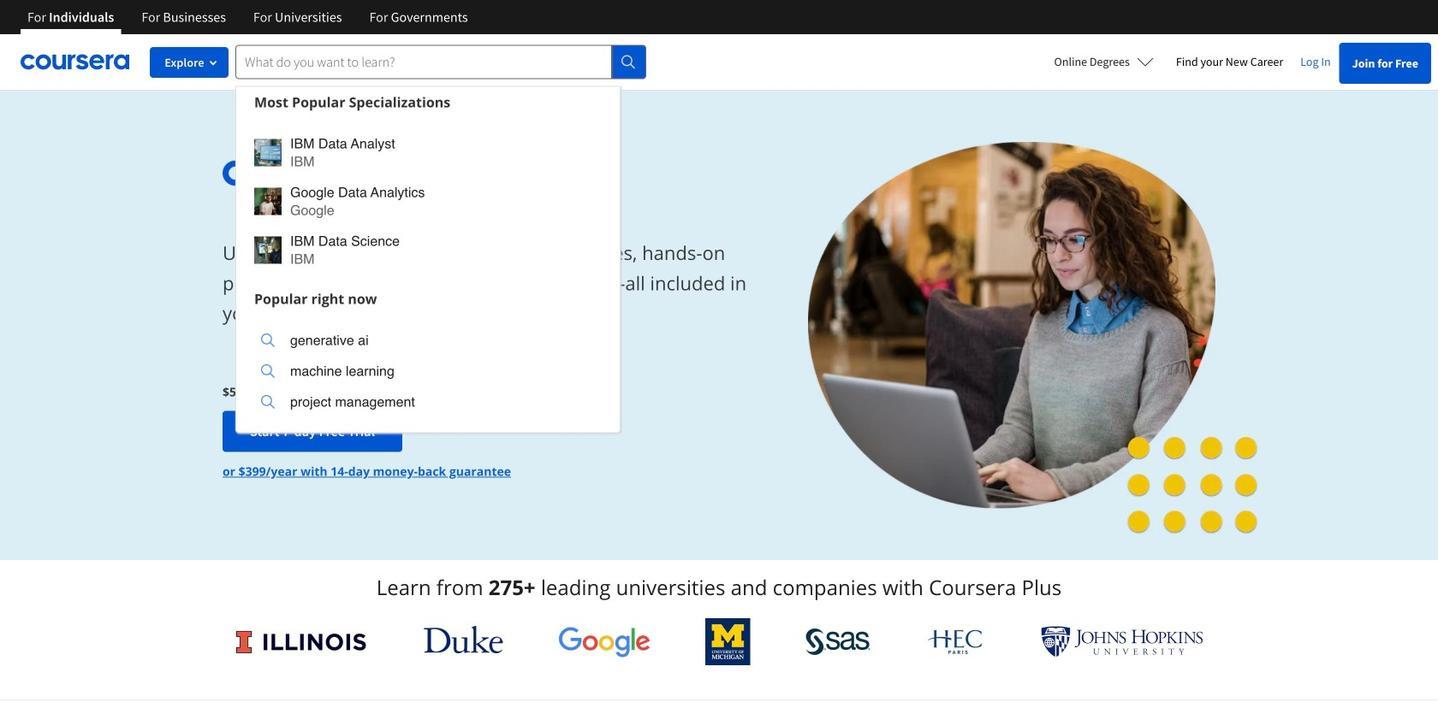 Task type: locate. For each thing, give the bounding box(es) containing it.
google image
[[558, 627, 651, 658]]

2 list box from the top
[[236, 315, 620, 433]]

coursera image
[[21, 48, 129, 76]]

What do you want to learn? text field
[[235, 45, 612, 79]]

university of illinois at urbana-champaign image
[[235, 629, 369, 656]]

johns hopkins university image
[[1041, 627, 1204, 658]]

list box
[[236, 118, 620, 284], [236, 315, 620, 433]]

None search field
[[235, 45, 646, 434]]

1 vertical spatial list box
[[236, 315, 620, 433]]

banner navigation
[[14, 0, 482, 34]]

hec paris image
[[926, 625, 986, 660]]

0 vertical spatial list box
[[236, 118, 620, 284]]

suggestion image image
[[254, 139, 282, 167], [254, 188, 282, 215], [254, 237, 282, 264], [261, 334, 275, 348], [261, 365, 275, 378], [261, 396, 275, 409]]



Task type: vqa. For each thing, say whether or not it's contained in the screenshot.
'Help Center' Image
no



Task type: describe. For each thing, give the bounding box(es) containing it.
sas image
[[806, 629, 871, 656]]

university of michigan image
[[706, 619, 751, 666]]

autocomplete results list box
[[235, 86, 621, 434]]

duke university image
[[424, 627, 503, 654]]

1 list box from the top
[[236, 118, 620, 284]]

coursera plus image
[[223, 161, 483, 186]]



